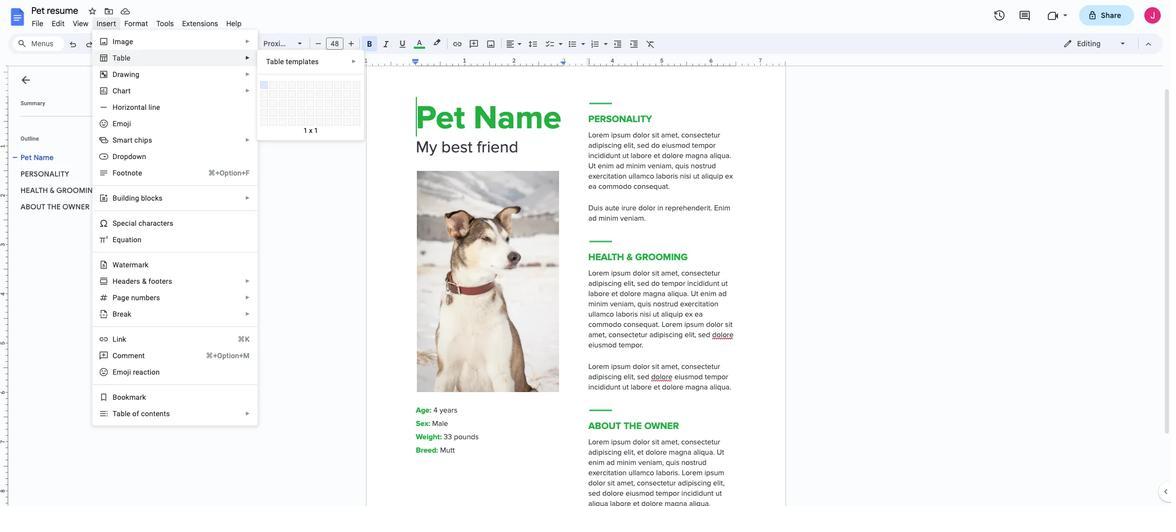 Task type: describe. For each thing, give the bounding box(es) containing it.
c
[[125, 219, 129, 227]]

summary heading
[[21, 100, 45, 108]]

file
[[32, 19, 43, 28]]

ment
[[128, 352, 145, 360]]

left margin image
[[367, 58, 418, 66]]

footers
[[148, 277, 172, 285]]

line & paragraph spacing image
[[527, 36, 539, 51]]

watermark
[[113, 261, 149, 269]]

rawing
[[117, 70, 139, 79]]

ookmark
[[117, 393, 146, 401]]

health
[[21, 186, 48, 195]]

share button
[[1079, 5, 1134, 26]]

i mage
[[113, 37, 133, 46]]

document outline element
[[8, 66, 148, 506]]

highlight color image
[[431, 36, 443, 49]]

⌘+option+f
[[208, 169, 250, 177]]

line
[[148, 103, 160, 111]]

health & grooming
[[21, 186, 99, 195]]

⌘+option+m
[[206, 352, 250, 360]]

► for d rawing
[[245, 71, 250, 77]]

reaction
[[133, 368, 160, 376]]

insert
[[97, 19, 116, 28]]

building blocks u element
[[113, 194, 166, 202]]

l ink
[[113, 335, 126, 343]]

b for u
[[113, 194, 117, 202]]

h eaders & footers
[[113, 277, 172, 285]]

brea
[[113, 310, 128, 318]]

help
[[226, 19, 242, 28]]

format
[[124, 19, 148, 28]]

Rename text field
[[28, 4, 84, 16]]

b ookmark
[[113, 393, 146, 401]]

table for table of content s
[[113, 410, 130, 418]]

edit
[[52, 19, 65, 28]]

t able
[[113, 54, 130, 62]]

watermark j element
[[113, 261, 152, 269]]

tools
[[156, 19, 174, 28]]

t
[[113, 54, 117, 62]]

e
[[125, 294, 129, 302]]

spe
[[113, 219, 125, 227]]

ho r izontal line
[[113, 103, 160, 111]]

image i element
[[113, 37, 136, 46]]

e quation
[[113, 236, 142, 244]]

ial
[[129, 219, 137, 227]]

table templates semicolon element
[[266, 58, 322, 66]]

characters
[[138, 219, 173, 227]]

grooming
[[56, 186, 99, 195]]

g
[[121, 294, 125, 302]]

chart q element
[[113, 87, 134, 95]]

main toolbar
[[64, 0, 659, 398]]

x
[[309, 127, 312, 135]]

b u ilding blocks
[[113, 194, 163, 202]]

format menu item
[[120, 17, 152, 30]]

table t element
[[113, 54, 134, 62]]

tools menu item
[[152, 17, 178, 30]]

file menu item
[[28, 17, 48, 30]]

smart
[[113, 136, 133, 144]]

editing button
[[1056, 36, 1134, 51]]

insert image image
[[485, 36, 497, 51]]

menu bar inside menu bar 'banner'
[[28, 13, 246, 30]]

► for brea k
[[245, 311, 250, 317]]

numbers
[[131, 294, 160, 302]]

table of contents s element
[[113, 410, 173, 418]]

foot n ote
[[113, 169, 142, 177]]

foot
[[113, 169, 127, 177]]

name
[[34, 153, 54, 162]]

outline
[[21, 136, 39, 142]]

n
[[127, 169, 132, 177]]

about
[[21, 202, 46, 212]]

content
[[141, 410, 166, 418]]

u
[[117, 194, 121, 202]]

emoji for the emoji 7 element
[[113, 120, 131, 128]]

application containing share
[[0, 0, 1171, 506]]

share
[[1101, 11, 1121, 20]]

editing
[[1077, 39, 1101, 48]]

i
[[113, 37, 115, 46]]

blocks
[[141, 194, 163, 202]]

k
[[128, 310, 131, 318]]

the
[[47, 202, 61, 212]]

► for e numbers
[[245, 295, 250, 300]]

proxima nova option
[[263, 36, 310, 51]]

owner
[[62, 202, 90, 212]]

► inside table templates menu
[[351, 59, 356, 64]]

extensions menu item
[[178, 17, 222, 30]]

insert menu item
[[93, 17, 120, 30]]

table templates menu
[[257, 50, 445, 265]]

► for h eaders & footers
[[245, 278, 250, 284]]

ilding
[[121, 194, 139, 202]]

mage
[[115, 37, 133, 46]]

text color image
[[414, 36, 425, 49]]

► for ilding blocks
[[245, 195, 250, 201]]

footnote n element
[[113, 169, 145, 177]]

dropdown
[[113, 152, 146, 161]]



Task type: vqa. For each thing, say whether or not it's contained in the screenshot.


Task type: locate. For each thing, give the bounding box(es) containing it.
‪1
[[304, 127, 307, 135]]

equation e element
[[113, 236, 145, 244]]

b for ookmark
[[113, 393, 117, 401]]

menu bar containing file
[[28, 13, 246, 30]]

table
[[266, 58, 284, 66], [113, 410, 130, 418]]

mode and view toolbar
[[1056, 33, 1157, 54]]

e
[[113, 236, 117, 244]]

1 emoji from the top
[[113, 120, 131, 128]]

eaders
[[118, 277, 140, 285]]

page numbers g element
[[113, 294, 163, 302]]

application
[[0, 0, 1171, 506]]

⌘k
[[238, 335, 250, 343]]

menu
[[89, 0, 258, 426]]

emoji 7 element
[[113, 120, 134, 128]]

special characters c element
[[113, 219, 176, 227]]

emoji reaction 5 element
[[113, 368, 163, 376]]

izontal
[[125, 103, 147, 111]]

smart chips
[[113, 136, 152, 144]]

ho
[[113, 103, 122, 111]]

menu bar banner
[[0, 0, 1171, 506]]

l
[[113, 335, 117, 343]]

0 vertical spatial b
[[113, 194, 117, 202]]

1 vertical spatial b
[[113, 393, 117, 401]]

pet
[[21, 153, 32, 162]]

emoji for emoji reaction
[[113, 368, 131, 376]]

1‬
[[314, 127, 318, 135]]

1 vertical spatial table
[[113, 410, 130, 418]]

1 vertical spatial emoji
[[113, 368, 131, 376]]

menu containing i
[[89, 0, 258, 426]]

⌘k element
[[225, 334, 250, 344]]

help menu item
[[222, 17, 246, 30]]

personality
[[21, 169, 69, 179]]

templates
[[286, 58, 319, 66]]

1
[[364, 57, 368, 64]]

view menu item
[[69, 17, 93, 30]]

break k element
[[113, 310, 134, 318]]

view
[[73, 19, 88, 28]]

ink
[[117, 335, 126, 343]]

‪1 x 1‬ menu item
[[258, 79, 445, 265]]

extensions
[[182, 19, 218, 28]]

menu bar
[[28, 13, 246, 30]]

comment m element
[[113, 352, 148, 360]]

► for table of content s
[[245, 411, 250, 416]]

edit menu item
[[48, 17, 69, 30]]

& right eaders
[[142, 277, 147, 285]]

0 horizontal spatial &
[[50, 186, 55, 195]]

b
[[113, 194, 117, 202], [113, 393, 117, 401]]

table templates
[[266, 58, 319, 66]]

about the owner
[[21, 202, 90, 212]]

summary
[[21, 100, 45, 107]]

2 b from the top
[[113, 393, 117, 401]]

table of content s
[[113, 410, 170, 418]]

► for t able
[[245, 55, 250, 61]]

nova
[[292, 39, 310, 48]]

s
[[166, 410, 170, 418]]

0 vertical spatial table
[[266, 58, 284, 66]]

proxima
[[263, 39, 291, 48]]

table down proxima
[[266, 58, 284, 66]]

Menus field
[[13, 36, 64, 51]]

d
[[113, 70, 117, 79]]

►
[[245, 39, 250, 44], [245, 55, 250, 61], [351, 59, 356, 64], [245, 71, 250, 77], [245, 88, 250, 93], [245, 137, 250, 143], [245, 195, 250, 201], [245, 278, 250, 284], [245, 295, 250, 300], [245, 311, 250, 317], [245, 411, 250, 416]]

1 b from the top
[[113, 194, 117, 202]]

h
[[113, 277, 118, 285]]

headers & footers h element
[[113, 277, 175, 285]]

able
[[117, 54, 130, 62]]

pa
[[113, 294, 121, 302]]

0 vertical spatial emoji
[[113, 120, 131, 128]]

Font size field
[[326, 37, 348, 50]]

pa g e numbers
[[113, 294, 160, 302]]

right margin image
[[733, 58, 785, 66]]

‪1 x 1‬
[[304, 127, 318, 135]]

0 horizontal spatial table
[[113, 410, 130, 418]]

d rawing
[[113, 70, 139, 79]]

&
[[50, 186, 55, 195], [142, 277, 147, 285]]

co
[[113, 352, 122, 360]]

spe c ial characters
[[113, 219, 173, 227]]

table inside menu
[[266, 58, 284, 66]]

top margin image
[[0, 48, 8, 100]]

dropdown 6 element
[[113, 152, 149, 161]]

outline heading
[[8, 135, 148, 149]]

⌘+option+m element
[[194, 351, 250, 361]]

Star checkbox
[[85, 4, 100, 18]]

table for table templates
[[266, 58, 284, 66]]

► for i mage
[[245, 39, 250, 44]]

1 horizontal spatial table
[[266, 58, 284, 66]]

brea k
[[113, 310, 131, 318]]

m
[[122, 352, 128, 360]]

chart
[[113, 87, 131, 95]]

& inside document outline element
[[50, 186, 55, 195]]

b up 'table of content s'
[[113, 393, 117, 401]]

& up the
[[50, 186, 55, 195]]

proxima nova
[[263, 39, 310, 48]]

ote
[[132, 169, 142, 177]]

r
[[122, 103, 125, 111]]

link l element
[[113, 335, 129, 343]]

quation
[[117, 236, 142, 244]]

emoji down "m"
[[113, 368, 131, 376]]

bookmark b element
[[113, 393, 149, 401]]

⌘+option+f element
[[196, 168, 250, 178]]

1 vertical spatial &
[[142, 277, 147, 285]]

chips
[[134, 136, 152, 144]]

drawing d element
[[113, 70, 142, 79]]

emoji
[[113, 120, 131, 128], [113, 368, 131, 376]]

0 vertical spatial &
[[50, 186, 55, 195]]

emoji reaction
[[113, 368, 160, 376]]

horizontal line r element
[[113, 103, 163, 111]]

emoji up smart
[[113, 120, 131, 128]]

of
[[132, 410, 139, 418]]

table left of
[[113, 410, 130, 418]]

1 horizontal spatial &
[[142, 277, 147, 285]]

co m ment
[[113, 352, 145, 360]]

Font size text field
[[327, 37, 343, 50]]

smart chips z element
[[113, 136, 155, 144]]

b left ilding
[[113, 194, 117, 202]]

2 emoji from the top
[[113, 368, 131, 376]]

pet name
[[21, 153, 54, 162]]



